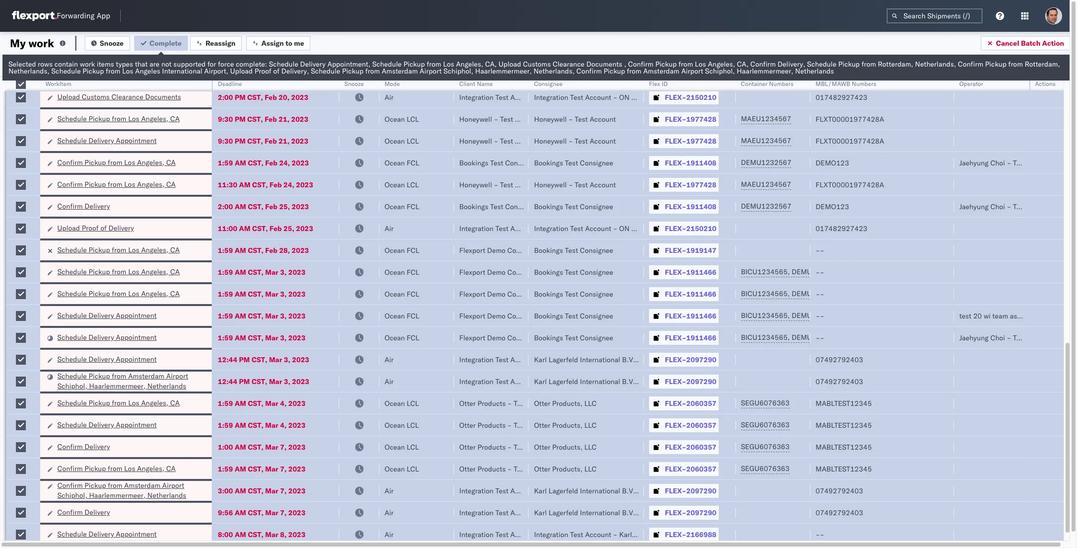 Task type: describe. For each thing, give the bounding box(es) containing it.
5 fcl from the top
[[407, 290, 419, 299]]

3 1911466 from the top
[[686, 311, 717, 320]]

app
[[97, 11, 110, 21]]

cancel batch action button
[[981, 36, 1071, 50]]

10 resize handle column header from the left
[[943, 77, 955, 548]]

schedule pickup from los angeles, ca link for first schedule pickup from los angeles, ca button from the top of the page
[[57, 114, 180, 124]]

3 1:59 am cst, mar 3, 2023 from the top
[[218, 311, 306, 320]]

3 fcl from the top
[[407, 246, 419, 255]]

types
[[116, 60, 133, 69]]

customs inside selected rows contain work items types that are not supported for force complete:       schedule delivery appointment, schedule pickup from los angeles, ca, upload customs clearance documents , confirm pickup from los angeles, ca, confirm delivery, schedule pickup from rotterdam, netherlands, confirm pickup from rotterdam, netherlands, schedule pickup from los angeles international airport, upload proof of delivery, schedule pickup from amsterdam airport schiphol, haarlemmermeer, netherlands, confirm pickup from amsterdam airport schiphol, haarlemmermeer, netherlands
[[523, 60, 551, 69]]

3 bleckmann from the top
[[649, 486, 684, 495]]

airport inside confirm pickup from amsterdam airport schiphol, haarlemmermeer, netherlands
[[162, 481, 184, 490]]

me
[[294, 39, 304, 47]]

documents inside button
[[145, 92, 181, 101]]

7, for 3:00 am cst, mar 7, 2023
[[280, 486, 287, 495]]

schedule delivery appointment link for 1st schedule delivery appointment button from the bottom
[[57, 529, 157, 539]]

flex-1911408 for 1:59 am cst, feb 24, 2023
[[665, 158, 717, 167]]

1 demo from the top
[[487, 246, 506, 255]]

cancel
[[996, 39, 1019, 47]]

5 lcl from the top
[[407, 421, 419, 430]]

3:00 am cst, mar 7, 2023
[[218, 486, 306, 495]]

8:00 am cst, mar 8, 2023
[[218, 530, 306, 539]]

18 flex- from the top
[[665, 443, 686, 452]]

mawb1234
[[816, 71, 855, 80]]

3 b.v from the top
[[622, 486, 633, 495]]

8 1:59 from the top
[[218, 421, 233, 430]]

flex id
[[649, 80, 668, 87]]

1:59 am cst, feb 24, 2023
[[218, 158, 309, 167]]

are
[[150, 60, 159, 69]]

for
[[208, 60, 216, 69]]

3 confirm pickup from los angeles, ca link from the top
[[57, 464, 176, 474]]

snooze button
[[84, 36, 130, 50]]

team
[[993, 311, 1008, 320]]

4 products, from the top
[[552, 465, 583, 474]]

2 destination from the top
[[1028, 202, 1065, 211]]

7 fcl from the top
[[407, 333, 419, 342]]

11 flex- from the top
[[665, 290, 686, 299]]

4, for schedule pickup from los angeles, ca
[[280, 399, 287, 408]]

consignee inside button
[[534, 80, 563, 87]]

2 12:44 pm cst, mar 3, 2023 from the top
[[218, 377, 309, 386]]

test 20 wi team assignment
[[960, 311, 1046, 320]]

19 flex- from the top
[[665, 465, 686, 474]]

14 ocean from the top
[[385, 465, 405, 474]]

contain
[[54, 60, 78, 69]]

feb up the 11:30 am cst, feb 24, 2023
[[265, 158, 278, 167]]

1919147
[[686, 246, 717, 255]]

ca for schedule pickup from los angeles, ca link for 3rd schedule pickup from los angeles, ca button from the bottom of the page
[[170, 267, 180, 276]]

confirm delivery link for 2:00 am cst, feb 25, 2023
[[57, 201, 110, 211]]

batch
[[1021, 39, 1041, 47]]

3 schedule delivery appointment from the top
[[57, 311, 157, 320]]

actions
[[1035, 80, 1056, 87]]

1 2097290 from the top
[[686, 355, 717, 364]]

20
[[973, 311, 982, 320]]

4 1911466 from the top
[[686, 333, 717, 342]]

7 1:59 from the top
[[218, 399, 233, 408]]

8 flex- from the top
[[665, 224, 686, 233]]

feb down 2:00 pm cst, feb 20, 2023
[[265, 115, 277, 124]]

integration test account - western digital
[[534, 71, 668, 80]]

ca for confirm pickup from los angeles, ca 'link' for 1:59 am cst, feb 24, 2023
[[166, 158, 176, 167]]

selected rows contain work items types that are not supported for force complete:       schedule delivery appointment, schedule pickup from los angeles, ca, upload customs clearance documents , confirm pickup from los angeles, ca, confirm delivery, schedule pickup from rotterdam, netherlands, confirm pickup from rotterdam, netherlands, schedule pickup from los angeles international airport, upload proof of delivery, schedule pickup from amsterdam airport schiphol, haarlemmermeer, netherlands, confirm pickup from amsterdam airport schiphol, haarlemmermeer, netherlands
[[8, 60, 1060, 76]]

1 12:44 from the top
[[218, 355, 237, 364]]

flex
[[649, 80, 660, 87]]

airport inside schedule pickup from amsterdam airport schiphol, haarlemmermeer, netherlands
[[166, 372, 188, 381]]

schedule pickup from los angeles, ca for schedule pickup from los angeles, ca link associated with first schedule pickup from los angeles, ca button from the bottom
[[57, 399, 180, 408]]

confirm delivery link for 1:00 am cst, mar 7, 2023
[[57, 442, 110, 452]]

flexport. image
[[12, 11, 57, 21]]

1 otter products - test account from the top
[[459, 399, 555, 408]]

wi
[[984, 311, 991, 320]]

2150210 for 11:00 am cst, feb 25, 2023
[[686, 224, 717, 233]]

amsterdam inside confirm pickup from amsterdam airport schiphol, haarlemmermeer, netherlands
[[124, 481, 160, 490]]

from inside schedule pickup from amsterdam airport schiphol, haarlemmermeer, netherlands
[[112, 372, 126, 381]]

schedule delivery appointment link for fourth schedule delivery appointment button
[[57, 333, 157, 343]]

1977428 for confirm pickup from los angeles, ca
[[686, 180, 717, 189]]

3 schedule delivery appointment button from the top
[[57, 311, 157, 322]]

confirm delivery for 2:00
[[57, 202, 110, 211]]

flex-2001714
[[665, 71, 717, 80]]

client
[[459, 80, 475, 87]]

1 12:44 pm cst, mar 3, 2023 from the top
[[218, 355, 309, 364]]

1 07492792403 from the top
[[816, 355, 863, 364]]

4 otter products, llc from the top
[[534, 465, 597, 474]]

3 confirm delivery link from the top
[[57, 508, 110, 518]]

1 products, from the top
[[552, 399, 583, 408]]

2 1:59 am cst, mar 3, 2023 from the top
[[218, 290, 306, 299]]

7 schedule delivery appointment button from the top
[[57, 529, 157, 540]]

2 flex- from the top
[[665, 93, 686, 102]]

9:56
[[218, 508, 233, 517]]

appointment for schedule delivery appointment link associated with fourth schedule delivery appointment button
[[116, 333, 157, 342]]

pickup inside schedule pickup from amsterdam airport schiphol, haarlemmermeer, netherlands
[[89, 372, 110, 381]]

confirm delivery button for 2:00 am cst, feb 25, 2023
[[57, 201, 110, 212]]

appointment,
[[328, 60, 371, 69]]

25, for 2:00 am cst, feb 25, 2023
[[279, 202, 290, 211]]

3 c/o from the top
[[635, 486, 647, 495]]

flex id button
[[644, 78, 726, 88]]

6 schedule delivery appointment from the top
[[57, 421, 157, 430]]

confirm inside confirm pickup from amsterdam airport schiphol, haarlemmermeer, netherlands
[[57, 481, 83, 490]]

that
[[135, 60, 148, 69]]

schedule for schedule delivery appointment link corresponding to 7th schedule delivery appointment button from the bottom of the page
[[57, 71, 87, 80]]

confirm delivery button for 1:00 am cst, mar 7, 2023
[[57, 442, 110, 453]]

upload proof of delivery
[[57, 224, 134, 233]]

upload customs clearance documents
[[57, 92, 181, 101]]

client name
[[459, 80, 493, 87]]

1 karl lagerfeld international b.v c/o bleckmann from the top
[[534, 355, 684, 364]]

name
[[477, 80, 493, 87]]

documents inside selected rows contain work items types that are not supported for force complete:       schedule delivery appointment, schedule pickup from los angeles, ca, upload customs clearance documents , confirm pickup from los angeles, ca, confirm delivery, schedule pickup from rotterdam, netherlands, confirm pickup from rotterdam, netherlands, schedule pickup from los angeles international airport, upload proof of delivery, schedule pickup from amsterdam airport schiphol, haarlemmermeer, netherlands, confirm pickup from amsterdam airport schiphol, haarlemmermeer, netherlands
[[586, 60, 622, 69]]

schiphol, inside confirm pickup from amsterdam airport schiphol, haarlemmermeer, netherlands
[[57, 491, 87, 500]]

maeu1234567 for confirm pickup from los angeles, ca
[[741, 180, 791, 189]]

3 products from the top
[[478, 443, 506, 452]]

1:59 am cst, mar 7, 2023
[[218, 465, 306, 474]]

6 ocean from the top
[[385, 246, 405, 255]]

my
[[10, 36, 26, 50]]

confirm pickup from los angeles, ca button for 1:59
[[57, 158, 176, 169]]

my work
[[10, 36, 54, 50]]

confirm pickup from amsterdam airport schiphol, haarlemmermeer, netherlands link
[[57, 481, 199, 501]]

2:30 pm cst, feb 17, 2023
[[218, 71, 308, 80]]

4 schedule pickup from los angeles, ca button from the top
[[57, 398, 180, 409]]

2 horizontal spatial netherlands,
[[915, 60, 956, 69]]

forwarding app
[[57, 11, 110, 21]]

container numbers
[[741, 80, 794, 87]]

2 jaehyung from the top
[[960, 202, 989, 211]]

2150210 for 2:00 pm cst, feb 20, 2023
[[686, 93, 717, 102]]

5 flexport demo consignee from the top
[[459, 333, 541, 342]]

3 mabltest12345 from the top
[[816, 443, 872, 452]]

6 resize handle column header from the left
[[517, 77, 529, 548]]

schedule pickup from amsterdam airport schiphol, haarlemmermeer, netherlands link
[[57, 371, 199, 391]]

2001714
[[686, 71, 717, 80]]

2 bicu1234565, from the top
[[741, 289, 790, 298]]

angeles
[[135, 67, 160, 76]]

schedule pickup from los angeles, ca link for first schedule pickup from los angeles, ca button from the bottom
[[57, 398, 180, 408]]

5 -- from the top
[[816, 333, 824, 342]]

4 karl lagerfeld international b.v c/o bleckmann from the top
[[534, 508, 684, 517]]

7, for 1:59 am cst, mar 7, 2023
[[280, 465, 287, 474]]

1 1977428 from the top
[[686, 115, 717, 124]]

5 ocean fcl from the top
[[385, 290, 419, 299]]

confirm pickup from amsterdam airport schiphol, haarlemmermeer, netherlands button
[[57, 481, 199, 502]]

schedule delivery appointment link for third schedule delivery appointment button from the bottom
[[57, 354, 157, 364]]

schedule for 2nd schedule pickup from los angeles, ca link
[[57, 246, 87, 255]]

schedule pickup from los angeles, ca link for 3rd schedule pickup from los angeles, ca button from the bottom of the page
[[57, 267, 180, 277]]

container
[[741, 80, 768, 87]]

complete:
[[236, 60, 267, 69]]

7 ocean fcl from the top
[[385, 333, 419, 342]]

reassign button
[[190, 36, 242, 50]]

upload inside upload customs clearance documents link
[[57, 92, 80, 101]]

4 resize handle column header from the left
[[368, 77, 380, 548]]

numbers for mbl/mawb numbers
[[852, 80, 877, 87]]

4 flexport from the top
[[459, 311, 485, 320]]

air for schedule pickup from amsterdam airport schiphol, haarlemmermeer, netherlands link
[[385, 377, 394, 386]]

mbl/mawb
[[816, 80, 850, 87]]

clearance inside selected rows contain work items types that are not supported for force complete:       schedule delivery appointment, schedule pickup from los angeles, ca, upload customs clearance documents , confirm pickup from los angeles, ca, confirm delivery, schedule pickup from rotterdam, netherlands, confirm pickup from rotterdam, netherlands, schedule pickup from los angeles international airport, upload proof of delivery, schedule pickup from amsterdam airport schiphol, haarlemmermeer, netherlands, confirm pickup from amsterdam airport schiphol, haarlemmermeer, netherlands
[[553, 60, 585, 69]]

not
[[161, 60, 172, 69]]

2 karl lagerfeld international b.v c/o bleckmann from the top
[[534, 377, 684, 386]]

assign to me button
[[246, 36, 311, 50]]

3 ocean fcl from the top
[[385, 246, 419, 255]]

of inside selected rows contain work items types that are not supported for force complete:       schedule delivery appointment, schedule pickup from los angeles, ca, upload customs clearance documents , confirm pickup from los angeles, ca, confirm delivery, schedule pickup from rotterdam, netherlands, confirm pickup from rotterdam, netherlands, schedule pickup from los angeles international airport, upload proof of delivery, schedule pickup from amsterdam airport schiphol, haarlemmermeer, netherlands, confirm pickup from amsterdam airport schiphol, haarlemmermeer, netherlands
[[273, 67, 280, 76]]

8 resize handle column header from the left
[[724, 77, 736, 548]]

air for schedule delivery appointment link corresponding to 7th schedule delivery appointment button from the bottom of the page
[[385, 71, 394, 80]]

reassign
[[206, 39, 236, 47]]

3 07492792403 from the top
[[816, 486, 863, 495]]

11:00 am cst, feb 25, 2023
[[218, 224, 313, 233]]

3 flex-2097290 from the top
[[665, 486, 717, 495]]

9:56 am cst, mar 7, 2023
[[218, 508, 306, 517]]

5 flexport from the top
[[459, 333, 485, 342]]

Search Shipments (/) text field
[[887, 8, 983, 23]]

netherlands for 3:00 am cst, mar 7, 2023
[[147, 491, 186, 500]]

ca for 11:30 am cst, feb 24, 2023 confirm pickup from los angeles, ca 'link'
[[166, 180, 176, 189]]

21 flex- from the top
[[665, 508, 686, 517]]

test
[[960, 311, 972, 320]]

24, for 11:30 am cst, feb 24, 2023
[[284, 180, 294, 189]]

3 bicu1234565, demu1232567 from the top
[[741, 311, 842, 320]]

supported
[[173, 60, 206, 69]]

schedule delivery appointment link for 5th schedule delivery appointment button from the bottom of the page
[[57, 311, 157, 321]]

1 lcl from the top
[[407, 115, 419, 124]]

2 flex-1911466 from the top
[[665, 290, 717, 299]]

,
[[624, 60, 626, 69]]

4 2097290 from the top
[[686, 508, 717, 517]]

schedule for 2nd schedule pickup from los angeles, ca button from the bottom's schedule pickup from los angeles, ca link
[[57, 289, 87, 298]]

western
[[619, 71, 645, 80]]

flex-1919147
[[665, 246, 717, 255]]

schedule pickup from los angeles, ca link for 2nd schedule pickup from los angeles, ca button from the bottom
[[57, 289, 180, 299]]

confirm delivery for 1:00
[[57, 442, 110, 451]]

2 lcl from the top
[[407, 136, 419, 145]]

4 1:59 am cst, mar 3, 2023 from the top
[[218, 333, 306, 342]]

schedule for schedule delivery appointment link related to 1st schedule delivery appointment button from the bottom
[[57, 530, 87, 539]]

clearance inside button
[[111, 92, 143, 101]]

22 flex- from the top
[[665, 530, 686, 539]]

1:00
[[218, 443, 233, 452]]

confirm pickup from los angeles, ca for 1:59 am cst, feb 24, 2023
[[57, 158, 176, 167]]

25, for 11:00 am cst, feb 25, 2023
[[284, 224, 294, 233]]

schedule pickup from amsterdam airport schiphol, haarlemmermeer, netherlands
[[57, 372, 188, 391]]

2:00 for 2:00 am cst, feb 25, 2023
[[218, 202, 233, 211]]

netherlands for 12:44 pm cst, mar 3, 2023
[[147, 382, 186, 391]]

2 ocean fcl from the top
[[385, 202, 419, 211]]

feb up 28,
[[270, 224, 282, 233]]

11:00
[[218, 224, 237, 233]]

2 demo from the top
[[487, 268, 506, 277]]

forwarding
[[57, 11, 95, 21]]

container numbers button
[[736, 78, 801, 88]]

assign
[[261, 39, 284, 47]]

2 bicu1234565, demu1232567 from the top
[[741, 289, 842, 298]]

1:00 am cst, mar 7, 2023
[[218, 443, 306, 452]]

mode button
[[380, 78, 444, 88]]

confirm pickup from los angeles, ca button for 11:30
[[57, 179, 176, 190]]

rows
[[38, 60, 53, 69]]

8,
[[280, 530, 287, 539]]

items
[[97, 60, 114, 69]]

digital
[[647, 71, 668, 80]]

flex-1977428 for schedule delivery appointment
[[665, 136, 717, 145]]

2 12:44 from the top
[[218, 377, 237, 386]]

017482927423 for 2:00 pm cst, feb 20, 2023
[[816, 93, 868, 102]]

4 bicu1234565, demu1232567 from the top
[[741, 333, 842, 342]]

4 ocean from the top
[[385, 180, 405, 189]]

airport,
[[204, 67, 228, 76]]

3 llc from the top
[[585, 443, 597, 452]]

1:59 am cst, feb 28, 2023
[[218, 246, 309, 255]]

1911408 for 2:00 am cst, feb 25, 2023
[[686, 202, 717, 211]]

2 resize handle column header from the left
[[200, 77, 212, 548]]

1 1:59 am cst, mar 3, 2023 from the top
[[218, 268, 306, 277]]

air for upload customs clearance documents link
[[385, 93, 394, 102]]

1 bicu1234565, from the top
[[741, 267, 790, 276]]

confirm pickup from los angeles, ca for 11:30 am cst, feb 24, 2023
[[57, 180, 176, 189]]

international inside selected rows contain work items types that are not supported for force complete:       schedule delivery appointment, schedule pickup from los angeles, ca, upload customs clearance documents , confirm pickup from los angeles, ca, confirm delivery, schedule pickup from rotterdam, netherlands, confirm pickup from rotterdam, netherlands, schedule pickup from los angeles international airport, upload proof of delivery, schedule pickup from amsterdam airport schiphol, haarlemmermeer, netherlands, confirm pickup from amsterdam airport schiphol, haarlemmermeer, netherlands
[[162, 67, 202, 76]]

cancel batch action
[[996, 39, 1064, 47]]

2166988
[[686, 530, 717, 539]]

1 flex-1911466 from the top
[[665, 268, 717, 277]]

7, for 9:56 am cst, mar 7, 2023
[[280, 508, 287, 517]]

flex-2150210 for 11:00 am cst, feb 25, 2023
[[665, 224, 717, 233]]

ca for third confirm pickup from los angeles, ca 'link' from the top
[[166, 464, 176, 473]]

2 fcl from the top
[[407, 202, 419, 211]]

1 schedule delivery appointment from the top
[[57, 71, 157, 80]]

3:00
[[218, 486, 233, 495]]

delivery inside upload proof of delivery link
[[109, 224, 134, 233]]

2 flexport from the top
[[459, 268, 485, 277]]

1 flex- from the top
[[665, 71, 686, 80]]

2:30
[[218, 71, 233, 80]]

5 schedule delivery appointment button from the top
[[57, 354, 157, 365]]

mbl/mawb numbers
[[816, 80, 877, 87]]

9 ocean from the top
[[385, 311, 405, 320]]

schedule pickup from amsterdam airport schiphol, haarlemmermeer, netherlands button
[[57, 371, 199, 392]]

1 flex-1977428 from the top
[[665, 115, 717, 124]]

schedule for schedule pickup from los angeles, ca link related to first schedule pickup from los angeles, ca button from the top of the page
[[57, 114, 87, 123]]



Task type: vqa. For each thing, say whether or not it's contained in the screenshot.


Task type: locate. For each thing, give the bounding box(es) containing it.
1 vertical spatial confirm pickup from los angeles, ca button
[[57, 179, 176, 190]]

schedule for schedule pickup from los angeles, ca link for 3rd schedule pickup from los angeles, ca button from the bottom of the page
[[57, 267, 87, 276]]

11 resize handle column header from the left
[[1017, 77, 1029, 548]]

1 vertical spatial confirm delivery button
[[57, 442, 110, 453]]

haarlemmermeer, inside confirm pickup from amsterdam airport schiphol, haarlemmermeer, netherlands
[[89, 491, 146, 500]]

2 ocean lcl from the top
[[385, 136, 419, 145]]

delivery, up deadline button
[[281, 67, 309, 76]]

jaehyung for confirm pickup from los angeles, ca
[[960, 158, 989, 167]]

flex-1911408 button
[[649, 156, 719, 170], [649, 156, 719, 170], [649, 200, 719, 214], [649, 200, 719, 214]]

schedule for schedule pickup from los angeles, ca link associated with first schedule pickup from los angeles, ca button from the bottom
[[57, 399, 87, 408]]

1 vertical spatial netherlands
[[147, 382, 186, 391]]

7 schedule delivery appointment from the top
[[57, 530, 157, 539]]

mbl/mawb numbers button
[[811, 78, 945, 88]]

1 schedule delivery appointment button from the top
[[57, 70, 157, 81]]

7,
[[280, 443, 287, 452], [280, 465, 287, 474], [280, 486, 287, 495], [280, 508, 287, 517]]

flex-1977428 button
[[649, 112, 719, 126], [649, 112, 719, 126], [649, 134, 719, 148], [649, 134, 719, 148], [649, 178, 719, 192], [649, 178, 719, 192]]

ocean lcl
[[385, 115, 419, 124], [385, 136, 419, 145], [385, 180, 419, 189], [385, 399, 419, 408], [385, 421, 419, 430], [385, 443, 419, 452], [385, 465, 419, 474]]

0 vertical spatial 2:00
[[218, 93, 233, 102]]

upload customs clearance documents link
[[57, 92, 181, 102]]

2097290
[[686, 355, 717, 364], [686, 377, 717, 386], [686, 486, 717, 495], [686, 508, 717, 517]]

0 vertical spatial 24,
[[279, 158, 290, 167]]

24, up the 11:30 am cst, feb 24, 2023
[[279, 158, 290, 167]]

ca, up container on the top of page
[[737, 60, 749, 69]]

proof inside upload proof of delivery link
[[82, 224, 99, 233]]

None checkbox
[[16, 114, 26, 124], [16, 158, 26, 168], [16, 180, 26, 190], [16, 202, 26, 212], [16, 223, 26, 233], [16, 267, 26, 277], [16, 377, 26, 387], [16, 398, 26, 408], [16, 420, 26, 430], [16, 508, 26, 518], [16, 530, 26, 540], [16, 114, 26, 124], [16, 158, 26, 168], [16, 180, 26, 190], [16, 202, 26, 212], [16, 223, 26, 233], [16, 267, 26, 277], [16, 377, 26, 387], [16, 398, 26, 408], [16, 420, 26, 430], [16, 508, 26, 518], [16, 530, 26, 540]]

0 horizontal spatial documents
[[145, 92, 181, 101]]

0 vertical spatial work
[[28, 36, 54, 50]]

appointment for schedule delivery appointment link associated with third schedule delivery appointment button from the bottom
[[116, 355, 157, 364]]

1 vertical spatial work
[[80, 60, 95, 69]]

7 schedule delivery appointment link from the top
[[57, 529, 157, 539]]

None checkbox
[[16, 70, 26, 80], [16, 79, 26, 89], [16, 92, 26, 102], [16, 136, 26, 146], [16, 245, 26, 255], [16, 289, 26, 299], [16, 311, 26, 321], [16, 333, 26, 343], [16, 355, 26, 365], [16, 442, 26, 452], [16, 464, 26, 474], [16, 486, 26, 496], [16, 70, 26, 80], [16, 79, 26, 89], [16, 92, 26, 102], [16, 136, 26, 146], [16, 245, 26, 255], [16, 289, 26, 299], [16, 311, 26, 321], [16, 333, 26, 343], [16, 355, 26, 365], [16, 442, 26, 452], [16, 464, 26, 474], [16, 486, 26, 496]]

2 numbers from the left
[[852, 80, 877, 87]]

flxt00001977428a for confirm pickup from los angeles, ca
[[816, 180, 884, 189]]

flex-1911408
[[665, 158, 717, 167], [665, 202, 717, 211]]

2150210 down flex id 'button'
[[686, 93, 717, 102]]

1 vertical spatial jaehyung
[[960, 202, 989, 211]]

0 vertical spatial 9:30
[[218, 115, 233, 124]]

1977428
[[686, 115, 717, 124], [686, 136, 717, 145], [686, 180, 717, 189]]

flex-1911466 button
[[649, 265, 719, 279], [649, 265, 719, 279], [649, 287, 719, 301], [649, 287, 719, 301], [649, 309, 719, 323], [649, 309, 719, 323], [649, 331, 719, 345], [649, 331, 719, 345]]

demo123 for 1:59 am cst, feb 24, 2023
[[816, 158, 849, 167]]

from inside confirm pickup from amsterdam airport schiphol, haarlemmermeer, netherlands
[[108, 481, 122, 490]]

1 vertical spatial 1911408
[[686, 202, 717, 211]]

20,
[[279, 93, 289, 102]]

air for upload proof of delivery link
[[385, 224, 394, 233]]

ca for schedule pickup from los angeles, ca link related to first schedule pickup from los angeles, ca button from the top of the page
[[170, 114, 180, 123]]

assign to me
[[261, 39, 304, 47]]

destination for schedule delivery appointment
[[1028, 333, 1065, 342]]

0 vertical spatial confirm delivery
[[57, 202, 110, 211]]

deadline
[[218, 80, 242, 87]]

3 confirm pickup from los angeles, ca from the top
[[57, 464, 176, 473]]

schedule pickup from los angeles, ca link
[[57, 114, 180, 124], [57, 245, 180, 255], [57, 267, 180, 277], [57, 289, 180, 299], [57, 398, 180, 408]]

clearance down the workitem 'button'
[[111, 92, 143, 101]]

schedule for schedule delivery appointment link associated with 5th schedule delivery appointment button from the bottom of the page
[[57, 311, 87, 320]]

7 air from the top
[[385, 508, 394, 517]]

1 segu6076363 from the top
[[741, 399, 790, 408]]

1 flexport demo consignee from the top
[[459, 246, 541, 255]]

0 vertical spatial jaehyung
[[960, 158, 989, 167]]

ca, up 'client name' button
[[485, 60, 497, 69]]

0 vertical spatial confirm delivery button
[[57, 201, 110, 212]]

9 1:59 from the top
[[218, 465, 233, 474]]

demo123
[[816, 158, 849, 167], [816, 202, 849, 211]]

jaehyung choi - test destination age for schedule delivery appointment
[[960, 333, 1077, 342]]

1 017482927423 from the top
[[816, 93, 868, 102]]

flex-2150210 for 2:00 pm cst, feb 20, 2023
[[665, 93, 717, 102]]

5 demo from the top
[[487, 333, 506, 342]]

confirm pickup from los angeles, ca
[[57, 158, 176, 167], [57, 180, 176, 189], [57, 464, 176, 473]]

3 age from the top
[[1067, 333, 1077, 342]]

proof
[[255, 67, 272, 76], [82, 224, 99, 233]]

6 appointment from the top
[[116, 421, 157, 430]]

1 horizontal spatial work
[[80, 60, 95, 69]]

25, up 28,
[[284, 224, 294, 233]]

2:00 down deadline
[[218, 93, 233, 102]]

1 vertical spatial confirm delivery link
[[57, 442, 110, 452]]

netherlands inside confirm pickup from amsterdam airport schiphol, haarlemmermeer, netherlands
[[147, 491, 186, 500]]

pm for upload customs clearance documents
[[235, 93, 246, 102]]

24, up 2:00 am cst, feb 25, 2023
[[284, 180, 294, 189]]

snooze up items on the left of page
[[100, 39, 124, 47]]

21,
[[279, 115, 289, 124], [279, 136, 289, 145]]

0 vertical spatial confirm delivery link
[[57, 201, 110, 211]]

deadline button
[[213, 78, 329, 88]]

1 vertical spatial destination
[[1028, 202, 1065, 211]]

0 vertical spatial demo123
[[816, 158, 849, 167]]

confirm pickup from amsterdam airport schiphol, haarlemmermeer, netherlands
[[57, 481, 186, 500]]

customs down the workitem 'button'
[[82, 92, 110, 101]]

1:59
[[218, 158, 233, 167], [218, 246, 233, 255], [218, 268, 233, 277], [218, 290, 233, 299], [218, 311, 233, 320], [218, 333, 233, 342], [218, 399, 233, 408], [218, 421, 233, 430], [218, 465, 233, 474]]

force
[[218, 60, 234, 69]]

0 vertical spatial flex-2150210
[[665, 93, 717, 102]]

1 vertical spatial 9:30
[[218, 136, 233, 145]]

confirm pickup from los angeles, ca link for 11:30 am cst, feb 24, 2023
[[57, 179, 176, 189]]

1 mabltest12345 from the top
[[816, 399, 872, 408]]

bleckmann
[[649, 355, 684, 364], [649, 377, 684, 386], [649, 486, 684, 495], [649, 508, 684, 517]]

0 vertical spatial age
[[1067, 158, 1077, 167]]

appointment for schedule delivery appointment link corresponding to 7th schedule delivery appointment button from the bottom of the page
[[116, 71, 157, 80]]

pm for schedule pickup from amsterdam airport schiphol, haarlemmermeer, netherlands
[[239, 377, 250, 386]]

choi for schedule delivery appointment
[[991, 333, 1005, 342]]

1 vertical spatial clearance
[[111, 92, 143, 101]]

confirm delivery
[[57, 202, 110, 211], [57, 442, 110, 451], [57, 508, 110, 517]]

pm for schedule delivery appointment
[[235, 71, 246, 80]]

1 horizontal spatial ca,
[[737, 60, 749, 69]]

schedule pickup from los angeles, ca for 2nd schedule pickup from los angeles, ca link
[[57, 246, 180, 255]]

3,
[[280, 268, 287, 277], [280, 290, 287, 299], [280, 311, 287, 320], [280, 333, 287, 342], [284, 355, 290, 364], [284, 377, 290, 386]]

3 karl lagerfeld international b.v c/o bleckmann from the top
[[534, 486, 684, 495]]

1 choi from the top
[[991, 158, 1005, 167]]

consignee
[[534, 80, 563, 87], [505, 158, 539, 167], [580, 158, 613, 167], [505, 202, 539, 211], [580, 202, 613, 211], [507, 246, 541, 255], [580, 246, 613, 255], [507, 268, 541, 277], [580, 268, 613, 277], [507, 290, 541, 299], [580, 290, 613, 299], [507, 311, 541, 320], [580, 311, 613, 320], [507, 333, 541, 342], [580, 333, 613, 342]]

1 vertical spatial flex-1911408
[[665, 202, 717, 211]]

4 llc from the top
[[585, 465, 597, 474]]

4 bleckmann from the top
[[649, 508, 684, 517]]

0 vertical spatial maeu1234567
[[741, 114, 791, 123]]

7, up 1:59 am cst, mar 7, 2023
[[280, 443, 287, 452]]

25,
[[279, 202, 290, 211], [284, 224, 294, 233]]

2 vertical spatial 1977428
[[686, 180, 717, 189]]

0 vertical spatial jaehyung choi - test destination age
[[960, 158, 1077, 167]]

flex-2166988 button
[[649, 528, 719, 542], [649, 528, 719, 542]]

demo123 for 2:00 am cst, feb 25, 2023
[[816, 202, 849, 211]]

id
[[662, 80, 668, 87]]

0 vertical spatial 4,
[[280, 399, 287, 408]]

schedule inside schedule pickup from amsterdam airport schiphol, haarlemmermeer, netherlands
[[57, 372, 87, 381]]

2 choi from the top
[[991, 202, 1005, 211]]

angeles,
[[456, 60, 483, 69], [708, 60, 735, 69], [141, 114, 169, 123], [137, 158, 164, 167], [137, 180, 164, 189], [141, 246, 169, 255], [141, 267, 169, 276], [141, 289, 169, 298], [141, 399, 169, 408], [137, 464, 164, 473]]

3 -- from the top
[[816, 290, 824, 299]]

10 ocean from the top
[[385, 333, 405, 342]]

25, down the 11:30 am cst, feb 24, 2023
[[279, 202, 290, 211]]

air for schedule delivery appointment link related to 1st schedule delivery appointment button from the bottom
[[385, 530, 394, 539]]

1 vertical spatial maeu1234567
[[741, 136, 791, 145]]

3 choi from the top
[[991, 333, 1005, 342]]

0 vertical spatial flxt00001977428a
[[816, 115, 884, 124]]

1 vertical spatial jaehyung choi - test destination age
[[960, 202, 1077, 211]]

2 vertical spatial jaehyung
[[960, 333, 989, 342]]

14 flex- from the top
[[665, 355, 686, 364]]

0 vertical spatial proof
[[255, 67, 272, 76]]

1 vertical spatial 2150210
[[686, 224, 717, 233]]

confirm delivery link
[[57, 201, 110, 211], [57, 442, 110, 452], [57, 508, 110, 518]]

airport
[[420, 67, 442, 76], [681, 67, 703, 76], [166, 372, 188, 381], [162, 481, 184, 490]]

1 vertical spatial proof
[[82, 224, 99, 233]]

netherlands, up consignee button
[[534, 67, 575, 76]]

choi for confirm pickup from los angeles, ca
[[991, 158, 1005, 167]]

0 horizontal spatial delivery,
[[281, 67, 309, 76]]

4 schedule delivery appointment from the top
[[57, 333, 157, 342]]

work inside selected rows contain work items types that are not supported for force complete:       schedule delivery appointment, schedule pickup from los angeles, ca, upload customs clearance documents , confirm pickup from los angeles, ca, confirm delivery, schedule pickup from rotterdam, netherlands, confirm pickup from rotterdam, netherlands, schedule pickup from los angeles international airport, upload proof of delivery, schedule pickup from amsterdam airport schiphol, haarlemmermeer, netherlands, confirm pickup from amsterdam airport schiphol, haarlemmermeer, netherlands
[[80, 60, 95, 69]]

maeu1234567 for schedule delivery appointment
[[741, 136, 791, 145]]

ca for schedule pickup from los angeles, ca link associated with first schedule pickup from los angeles, ca button from the bottom
[[170, 399, 180, 408]]

0 vertical spatial 25,
[[279, 202, 290, 211]]

0 horizontal spatial customs
[[82, 92, 110, 101]]

2 segu6076363 from the top
[[741, 421, 790, 430]]

numbers inside container numbers button
[[769, 80, 794, 87]]

0 horizontal spatial snooze
[[100, 39, 124, 47]]

1 1:59 am cst, mar 4, 2023 from the top
[[218, 399, 306, 408]]

3 2060357 from the top
[[686, 443, 717, 452]]

1 vertical spatial confirm pickup from los angeles, ca
[[57, 180, 176, 189]]

1 21, from the top
[[279, 115, 289, 124]]

2 vertical spatial confirm delivery
[[57, 508, 110, 517]]

customs inside button
[[82, 92, 110, 101]]

1 horizontal spatial customs
[[523, 60, 551, 69]]

2 otter products - test account from the top
[[459, 421, 555, 430]]

2 rotterdam, from the left
[[1025, 60, 1060, 69]]

7, up 9:56 am cst, mar 7, 2023
[[280, 486, 287, 495]]

3 7, from the top
[[280, 486, 287, 495]]

2 vertical spatial jaehyung choi - test destination age
[[960, 333, 1077, 342]]

2 vertical spatial choi
[[991, 333, 1005, 342]]

0 vertical spatial 1:59 am cst, mar 4, 2023
[[218, 399, 306, 408]]

1 vertical spatial 9:30 pm cst, feb 21, 2023
[[218, 136, 308, 145]]

7, up 3:00 am cst, mar 7, 2023
[[280, 465, 287, 474]]

2:00 for 2:00 pm cst, feb 20, 2023
[[218, 93, 233, 102]]

schedule delivery appointment link for 7th schedule delivery appointment button from the bottom of the page
[[57, 70, 157, 80]]

6 -- from the top
[[816, 530, 824, 539]]

6 air from the top
[[385, 486, 394, 495]]

1 horizontal spatial rotterdam,
[[1025, 60, 1060, 69]]

9:30 pm cst, feb 21, 2023 up 1:59 am cst, feb 24, 2023
[[218, 136, 308, 145]]

feb left 20,
[[265, 93, 277, 102]]

3 lcl from the top
[[407, 180, 419, 189]]

feb left 17, at the left top of page
[[265, 71, 277, 80]]

2 schedule delivery appointment button from the top
[[57, 136, 157, 147]]

netherlands, down search shipments (/) text box
[[915, 60, 956, 69]]

los
[[443, 60, 454, 69], [695, 60, 706, 69], [122, 67, 133, 76], [128, 114, 139, 123], [124, 158, 135, 167], [124, 180, 135, 189], [128, 246, 139, 255], [128, 267, 139, 276], [128, 289, 139, 298], [128, 399, 139, 408], [124, 464, 135, 473]]

4 air from the top
[[385, 355, 394, 364]]

28,
[[279, 246, 290, 255]]

numbers down mawb1234
[[852, 80, 877, 87]]

delivery inside selected rows contain work items types that are not supported for force complete:       schedule delivery appointment, schedule pickup from los angeles, ca, upload customs clearance documents , confirm pickup from los angeles, ca, confirm delivery, schedule pickup from rotterdam, netherlands, confirm pickup from rotterdam, netherlands, schedule pickup from los angeles international airport, upload proof of delivery, schedule pickup from amsterdam airport schiphol, haarlemmermeer, netherlands, confirm pickup from amsterdam airport schiphol, haarlemmermeer, netherlands
[[300, 60, 326, 69]]

0 vertical spatial destination
[[1028, 158, 1065, 167]]

0 vertical spatial 1911408
[[686, 158, 717, 167]]

flex-2060357
[[665, 399, 717, 408], [665, 421, 717, 430], [665, 443, 717, 452], [665, 465, 717, 474]]

1977428 for schedule delivery appointment
[[686, 136, 717, 145]]

work left items on the left of page
[[80, 60, 95, 69]]

feb down the 11:30 am cst, feb 24, 2023
[[265, 202, 278, 211]]

age for confirm pickup from los angeles, ca
[[1067, 158, 1077, 167]]

24, for 1:59 am cst, feb 24, 2023
[[279, 158, 290, 167]]

0 horizontal spatial clearance
[[111, 92, 143, 101]]

0 horizontal spatial work
[[28, 36, 54, 50]]

1 bicu1234565, demu1232567 from the top
[[741, 267, 842, 276]]

9:30 pm cst, feb 21, 2023
[[218, 115, 308, 124], [218, 136, 308, 145]]

rotterdam, up mbl/mawb numbers button
[[878, 60, 913, 69]]

1 flex-1911408 from the top
[[665, 158, 717, 167]]

017482927423 for 11:00 am cst, feb 25, 2023
[[816, 224, 868, 233]]

1 horizontal spatial numbers
[[852, 80, 877, 87]]

1 horizontal spatial snooze
[[344, 80, 364, 87]]

destination for confirm pickup from los angeles, ca
[[1028, 158, 1065, 167]]

0 vertical spatial 1977428
[[686, 115, 717, 124]]

1 vertical spatial 25,
[[284, 224, 294, 233]]

4 otter products - test account from the top
[[459, 465, 555, 474]]

7, for 1:00 am cst, mar 7, 2023
[[280, 443, 287, 452]]

6 ocean lcl from the top
[[385, 443, 419, 452]]

21, down 20,
[[279, 115, 289, 124]]

0 vertical spatial confirm pickup from los angeles, ca button
[[57, 158, 176, 169]]

2:00 down 11:30
[[218, 202, 233, 211]]

demo
[[487, 246, 506, 255], [487, 268, 506, 277], [487, 290, 506, 299], [487, 311, 506, 320], [487, 333, 506, 342]]

1 ocean from the top
[[385, 115, 405, 124]]

schedule pickup from los angeles, ca button
[[57, 114, 180, 125], [57, 267, 180, 278], [57, 289, 180, 300], [57, 398, 180, 409]]

3 flexport from the top
[[459, 290, 485, 299]]

schedule delivery appointment link for second schedule delivery appointment button from the top
[[57, 136, 157, 146]]

haarlemmermeer, inside schedule pickup from amsterdam airport schiphol, haarlemmermeer, netherlands
[[89, 382, 146, 391]]

1 ocean fcl from the top
[[385, 158, 419, 167]]

1 vertical spatial 1:59 am cst, mar 4, 2023
[[218, 421, 306, 430]]

schedule pickup from los angeles, ca for schedule pickup from los angeles, ca link related to first schedule pickup from los angeles, ca button from the top of the page
[[57, 114, 180, 123]]

age for schedule delivery appointment
[[1067, 333, 1077, 342]]

1 fcl from the top
[[407, 158, 419, 167]]

0 vertical spatial 12:44
[[218, 355, 237, 364]]

2 vertical spatial confirm pickup from los angeles, ca
[[57, 464, 176, 473]]

feb up 2:00 am cst, feb 25, 2023
[[270, 180, 282, 189]]

schedule for schedule delivery appointment link for second schedule delivery appointment button from the top
[[57, 136, 87, 145]]

netherlands
[[795, 67, 834, 76], [147, 382, 186, 391], [147, 491, 186, 500]]

1:59 am cst, mar 4, 2023
[[218, 399, 306, 408], [218, 421, 306, 430]]

1 vertical spatial customs
[[82, 92, 110, 101]]

1 horizontal spatial delivery,
[[778, 60, 805, 69]]

pickup inside confirm pickup from amsterdam airport schiphol, haarlemmermeer, netherlands
[[85, 481, 106, 490]]

flex-1911408 for 2:00 am cst, feb 25, 2023
[[665, 202, 717, 211]]

12 resize handle column header from the left
[[1052, 77, 1064, 548]]

2 vertical spatial netherlands
[[147, 491, 186, 500]]

products
[[478, 399, 506, 408], [478, 421, 506, 430], [478, 443, 506, 452], [478, 465, 506, 474]]

2 flex-2097290 from the top
[[665, 377, 717, 386]]

3 confirm delivery from the top
[[57, 508, 110, 517]]

2:00 pm cst, feb 20, 2023
[[218, 93, 308, 102]]

of
[[273, 67, 280, 76], [100, 224, 107, 233]]

5 flex- from the top
[[665, 158, 686, 167]]

4, for schedule delivery appointment
[[280, 421, 287, 430]]

documents
[[586, 60, 622, 69], [145, 92, 181, 101]]

2 c/o from the top
[[635, 377, 647, 386]]

2 confirm delivery button from the top
[[57, 442, 110, 453]]

upload
[[499, 60, 521, 69], [230, 67, 253, 76], [57, 92, 80, 101], [57, 224, 80, 233]]

2 1911466 from the top
[[686, 290, 717, 299]]

documents up "integration test account - western digital"
[[586, 60, 622, 69]]

feb left 28,
[[265, 246, 278, 255]]

0 horizontal spatial ca,
[[485, 60, 497, 69]]

jaehyung for schedule delivery appointment
[[960, 333, 989, 342]]

numbers right container on the top of page
[[769, 80, 794, 87]]

0 horizontal spatial of
[[100, 224, 107, 233]]

2 2:00 from the top
[[218, 202, 233, 211]]

0 vertical spatial netherlands
[[795, 67, 834, 76]]

1 b.v from the top
[[622, 355, 633, 364]]

0 vertical spatial snooze
[[100, 39, 124, 47]]

account
[[585, 71, 611, 80], [510, 93, 537, 102], [585, 93, 611, 102], [515, 115, 541, 124], [590, 115, 616, 124], [515, 136, 541, 145], [590, 136, 616, 145], [515, 180, 541, 189], [590, 180, 616, 189], [510, 224, 537, 233], [585, 224, 611, 233], [510, 355, 537, 364], [510, 377, 537, 386], [529, 399, 555, 408], [529, 421, 555, 430], [529, 443, 555, 452], [529, 465, 555, 474], [510, 486, 537, 495], [510, 508, 537, 517], [510, 530, 537, 539], [585, 530, 611, 539]]

integration test account - on ag
[[459, 93, 566, 102], [534, 93, 641, 102], [459, 224, 566, 233], [534, 224, 641, 233]]

demu1232567
[[741, 158, 792, 167], [741, 202, 792, 211], [792, 267, 842, 276], [792, 289, 842, 298], [792, 311, 842, 320], [792, 333, 842, 342]]

client name button
[[454, 78, 519, 88]]

3 schedule delivery appointment link from the top
[[57, 311, 157, 321]]

rotterdam, up actions
[[1025, 60, 1060, 69]]

5 schedule pickup from los angeles, ca from the top
[[57, 399, 180, 408]]

1911408 for 1:59 am cst, feb 24, 2023
[[686, 158, 717, 167]]

appointment for schedule delivery appointment link related to sixth schedule delivery appointment button from the top of the page
[[116, 421, 157, 430]]

1 vertical spatial 21,
[[279, 136, 289, 145]]

proof inside selected rows contain work items types that are not supported for force complete:       schedule delivery appointment, schedule pickup from los angeles, ca, upload customs clearance documents , confirm pickup from los angeles, ca, confirm delivery, schedule pickup from rotterdam, netherlands, confirm pickup from rotterdam, netherlands, schedule pickup from los angeles international airport, upload proof of delivery, schedule pickup from amsterdam airport schiphol, haarlemmermeer, netherlands, confirm pickup from amsterdam airport schiphol, haarlemmermeer, netherlands
[[255, 67, 272, 76]]

0 vertical spatial flex-1977428
[[665, 115, 717, 124]]

2 jaehyung choi - test destination age from the top
[[960, 202, 1077, 211]]

mar
[[265, 268, 278, 277], [265, 290, 278, 299], [265, 311, 278, 320], [265, 333, 278, 342], [269, 355, 282, 364], [269, 377, 282, 386], [265, 399, 278, 408], [265, 421, 278, 430], [265, 443, 278, 452], [265, 465, 278, 474], [265, 486, 278, 495], [265, 508, 278, 517], [265, 530, 278, 539]]

9:30 pm cst, feb 21, 2023 down 2:00 pm cst, feb 20, 2023
[[218, 115, 308, 124]]

3 flexport demo consignee from the top
[[459, 290, 541, 299]]

2 otter products, llc from the top
[[534, 421, 597, 430]]

action
[[1042, 39, 1064, 47]]

age
[[1067, 158, 1077, 167], [1067, 202, 1077, 211], [1067, 333, 1077, 342]]

2 2097290 from the top
[[686, 377, 717, 386]]

0 horizontal spatial rotterdam,
[[878, 60, 913, 69]]

4 fcl from the top
[[407, 268, 419, 277]]

schiphol, inside schedule pickup from amsterdam airport schiphol, haarlemmermeer, netherlands
[[57, 382, 87, 391]]

amsterdam inside schedule pickup from amsterdam airport schiphol, haarlemmermeer, netherlands
[[128, 372, 164, 381]]

b.v
[[622, 355, 633, 364], [622, 377, 633, 386], [622, 486, 633, 495], [622, 508, 633, 517]]

schedule
[[269, 60, 298, 69], [372, 60, 402, 69], [807, 60, 837, 69], [51, 67, 81, 76], [311, 67, 340, 76], [57, 71, 87, 80], [57, 114, 87, 123], [57, 136, 87, 145], [57, 246, 87, 255], [57, 267, 87, 276], [57, 289, 87, 298], [57, 311, 87, 320], [57, 333, 87, 342], [57, 355, 87, 364], [57, 372, 87, 381], [57, 399, 87, 408], [57, 421, 87, 430], [57, 530, 87, 539]]

5 1:59 from the top
[[218, 311, 233, 320]]

work up the rows
[[28, 36, 54, 50]]

schedule pickup from los angeles, ca for schedule pickup from los angeles, ca link for 3rd schedule pickup from los angeles, ca button from the bottom of the page
[[57, 267, 180, 276]]

flxt00001977428a for schedule delivery appointment
[[816, 136, 884, 145]]

0 vertical spatial customs
[[523, 60, 551, 69]]

5 appointment from the top
[[116, 355, 157, 364]]

flex-2166988
[[665, 530, 717, 539]]

workitem
[[45, 80, 71, 87]]

1 vertical spatial choi
[[991, 202, 1005, 211]]

4 2060357 from the top
[[686, 465, 717, 474]]

pm for schedule pickup from los angeles, ca
[[235, 115, 246, 124]]

snooze down appointment,
[[344, 80, 364, 87]]

delivery, up container numbers button
[[778, 60, 805, 69]]

4 products from the top
[[478, 465, 506, 474]]

schedule delivery appointment button
[[57, 70, 157, 81], [57, 136, 157, 147], [57, 311, 157, 322], [57, 333, 157, 344], [57, 354, 157, 365], [57, 420, 157, 431], [57, 529, 157, 540]]

4 appointment from the top
[[116, 333, 157, 342]]

1 vertical spatial documents
[[145, 92, 181, 101]]

0 vertical spatial confirm pickup from los angeles, ca
[[57, 158, 176, 167]]

0 vertical spatial 21,
[[279, 115, 289, 124]]

karl lagerfeld international b.v c/o bleckmann
[[534, 355, 684, 364], [534, 377, 684, 386], [534, 486, 684, 495], [534, 508, 684, 517]]

netherlands, down my work
[[8, 67, 50, 76]]

0 vertical spatial 2150210
[[686, 93, 717, 102]]

1 vertical spatial flex-2150210
[[665, 224, 717, 233]]

0 horizontal spatial netherlands,
[[8, 67, 50, 76]]

13 flex- from the top
[[665, 333, 686, 342]]

confirm pickup from los angeles, ca link for 1:59 am cst, feb 24, 2023
[[57, 158, 176, 168]]

schedule for schedule delivery appointment link associated with fourth schedule delivery appointment button
[[57, 333, 87, 342]]

air
[[385, 71, 394, 80], [385, 93, 394, 102], [385, 224, 394, 233], [385, 355, 394, 364], [385, 377, 394, 386], [385, 486, 394, 495], [385, 508, 394, 517], [385, 530, 394, 539]]

2:00 am cst, feb 25, 2023
[[218, 202, 309, 211]]

air for confirm pickup from amsterdam airport schiphol, haarlemmermeer, netherlands link
[[385, 486, 394, 495]]

2 flexport demo consignee from the top
[[459, 268, 541, 277]]

flex-1919147 button
[[649, 243, 719, 257], [649, 243, 719, 257]]

4 b.v from the top
[[622, 508, 633, 517]]

workitem button
[[40, 78, 202, 88]]

confirm pickup from los angeles, ca button
[[57, 158, 176, 169], [57, 179, 176, 190], [57, 464, 176, 475]]

forwarding app link
[[12, 11, 110, 21]]

appointment for schedule delivery appointment link for second schedule delivery appointment button from the top
[[116, 136, 157, 145]]

5 ocean from the top
[[385, 202, 405, 211]]

2 vertical spatial confirm pickup from los angeles, ca link
[[57, 464, 176, 474]]

2 schedule delivery appointment from the top
[[57, 136, 157, 145]]

2 vertical spatial age
[[1067, 333, 1077, 342]]

1 2150210 from the top
[[686, 93, 717, 102]]

documents down angeles
[[145, 92, 181, 101]]

upload inside upload proof of delivery link
[[57, 224, 80, 233]]

pm
[[235, 71, 246, 80], [235, 93, 246, 102], [235, 115, 246, 124], [235, 136, 246, 145], [239, 355, 250, 364], [239, 377, 250, 386]]

9 flex- from the top
[[665, 246, 686, 255]]

1911466
[[686, 268, 717, 277], [686, 290, 717, 299], [686, 311, 717, 320], [686, 333, 717, 342]]

6 flex- from the top
[[665, 180, 686, 189]]

1 horizontal spatial of
[[273, 67, 280, 76]]

1 vertical spatial confirm pickup from los angeles, ca link
[[57, 179, 176, 189]]

flex-2150210 down flex id 'button'
[[665, 93, 717, 102]]

0 horizontal spatial numbers
[[769, 80, 794, 87]]

flex-2150210 button
[[649, 90, 719, 104], [649, 90, 719, 104], [649, 221, 719, 235], [649, 221, 719, 235]]

1 schedule pickup from los angeles, ca button from the top
[[57, 114, 180, 125]]

2 vertical spatial maeu1234567
[[741, 180, 791, 189]]

0 vertical spatial of
[[273, 67, 280, 76]]

resize handle column header
[[29, 77, 40, 548], [200, 77, 212, 548], [328, 77, 339, 548], [368, 77, 380, 548], [442, 77, 454, 548], [517, 77, 529, 548], [632, 77, 644, 548], [724, 77, 736, 548], [799, 77, 811, 548], [943, 77, 955, 548], [1017, 77, 1029, 548], [1052, 77, 1064, 548]]

schedule for schedule delivery appointment link associated with third schedule delivery appointment button from the bottom
[[57, 355, 87, 364]]

2 vertical spatial confirm delivery button
[[57, 508, 110, 519]]

ca for 2nd schedule pickup from los angeles, ca button from the bottom's schedule pickup from los angeles, ca link
[[170, 289, 180, 298]]

flex-2150210 up the flex-1919147
[[665, 224, 717, 233]]

1 horizontal spatial netherlands,
[[534, 67, 575, 76]]

3 demo from the top
[[487, 290, 506, 299]]

1 7, from the top
[[280, 443, 287, 452]]

2150210
[[686, 93, 717, 102], [686, 224, 717, 233]]

schedule pickup from los angeles, ca for 2nd schedule pickup from los angeles, ca button from the bottom's schedule pickup from los angeles, ca link
[[57, 289, 180, 298]]

appointment for schedule delivery appointment link related to 1st schedule delivery appointment button from the bottom
[[116, 530, 157, 539]]

delivery
[[300, 60, 326, 69], [89, 71, 114, 80], [89, 136, 114, 145], [85, 202, 110, 211], [109, 224, 134, 233], [89, 311, 114, 320], [89, 333, 114, 342], [89, 355, 114, 364], [89, 421, 114, 430], [85, 442, 110, 451], [85, 508, 110, 517], [89, 530, 114, 539]]

flex-2097290
[[665, 355, 717, 364], [665, 377, 717, 386], [665, 486, 717, 495], [665, 508, 717, 517]]

selected
[[8, 60, 36, 69]]

clearance
[[553, 60, 585, 69], [111, 92, 143, 101]]

numbers for container numbers
[[769, 80, 794, 87]]

7, up 8,
[[280, 508, 287, 517]]

amsterdam
[[382, 67, 418, 76], [643, 67, 680, 76], [128, 372, 164, 381], [124, 481, 160, 490]]

1 horizontal spatial proof
[[255, 67, 272, 76]]

assignment
[[1010, 311, 1046, 320]]

0 vertical spatial documents
[[586, 60, 622, 69]]

2 vertical spatial destination
[[1028, 333, 1065, 342]]

flexport
[[459, 246, 485, 255], [459, 268, 485, 277], [459, 290, 485, 299], [459, 311, 485, 320], [459, 333, 485, 342]]

9:30 down deadline
[[218, 115, 233, 124]]

upload customs clearance documents button
[[57, 92, 181, 103]]

3 resize handle column header from the left
[[328, 77, 339, 548]]

0 horizontal spatial proof
[[82, 224, 99, 233]]

2 flex-1911408 from the top
[[665, 202, 717, 211]]

netherlands inside selected rows contain work items types that are not supported for force complete:       schedule delivery appointment, schedule pickup from los angeles, ca, upload customs clearance documents , confirm pickup from los angeles, ca, confirm delivery, schedule pickup from rotterdam, netherlands, confirm pickup from rotterdam, netherlands, schedule pickup from los angeles international airport, upload proof of delivery, schedule pickup from amsterdam airport schiphol, haarlemmermeer, netherlands, confirm pickup from amsterdam airport schiphol, haarlemmermeer, netherlands
[[795, 67, 834, 76]]

netherlands inside schedule pickup from amsterdam airport schiphol, haarlemmermeer, netherlands
[[147, 382, 186, 391]]

ca for 2nd schedule pickup from los angeles, ca link
[[170, 246, 180, 255]]

0 vertical spatial confirm pickup from los angeles, ca link
[[57, 158, 176, 168]]

2150210 up 1919147
[[686, 224, 717, 233]]

maeu1234567
[[741, 114, 791, 123], [741, 136, 791, 145], [741, 180, 791, 189]]

1 vertical spatial of
[[100, 224, 107, 233]]

consignee button
[[529, 78, 634, 88]]

9:30 up 11:30
[[218, 136, 233, 145]]

1 vertical spatial demo123
[[816, 202, 849, 211]]

upload proof of delivery button
[[57, 223, 134, 234]]

2 demo123 from the top
[[816, 202, 849, 211]]

snooze inside button
[[100, 39, 124, 47]]

0 vertical spatial 12:44 pm cst, mar 3, 2023
[[218, 355, 309, 364]]

clearance up consignee button
[[553, 60, 585, 69]]

to
[[286, 39, 292, 47]]

of inside button
[[100, 224, 107, 233]]

customs up consignee button
[[523, 60, 551, 69]]

appointment for schedule delivery appointment link associated with 5th schedule delivery appointment button from the bottom of the page
[[116, 311, 157, 320]]

1 vertical spatial 4,
[[280, 421, 287, 430]]

4 segu6076363 from the top
[[741, 464, 790, 473]]

1 bleckmann from the top
[[649, 355, 684, 364]]

5 schedule pickup from los angeles, ca link from the top
[[57, 398, 180, 408]]

numbers inside mbl/mawb numbers button
[[852, 80, 877, 87]]

work
[[28, 36, 54, 50], [80, 60, 95, 69]]

21, up 1:59 am cst, feb 24, 2023
[[279, 136, 289, 145]]

flex-1977428 for confirm pickup from los angeles, ca
[[665, 180, 717, 189]]

1911408
[[686, 158, 717, 167], [686, 202, 717, 211]]

1 1911408 from the top
[[686, 158, 717, 167]]

feb up 1:59 am cst, feb 24, 2023
[[265, 136, 277, 145]]

schedule for schedule pickup from amsterdam airport schiphol, haarlemmermeer, netherlands link
[[57, 372, 87, 381]]

schedule for schedule delivery appointment link related to sixth schedule delivery appointment button from the top of the page
[[57, 421, 87, 430]]

1:59 am cst, mar 4, 2023 for schedule delivery appointment
[[218, 421, 306, 430]]

jaehyung choi - test destination age for confirm pickup from los angeles, ca
[[960, 158, 1077, 167]]

1 vertical spatial 12:44
[[218, 377, 237, 386]]

1 vertical spatial flex-1977428
[[665, 136, 717, 145]]

1 vertical spatial 2:00
[[218, 202, 233, 211]]

operator
[[960, 80, 984, 87]]



